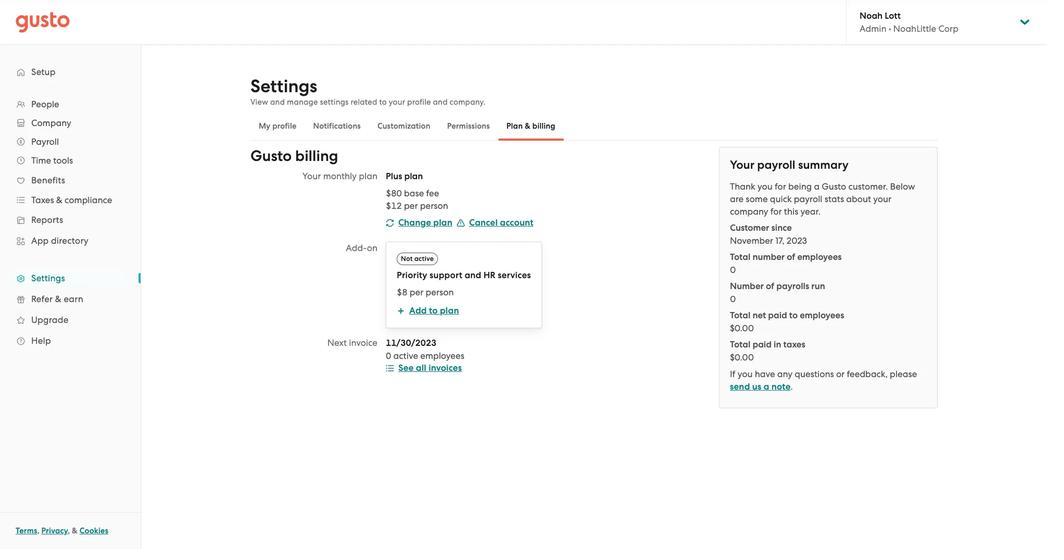 Task type: vqa. For each thing, say whether or not it's contained in the screenshot.


Task type: locate. For each thing, give the bounding box(es) containing it.
you inside the if you have any questions or feedback, please send us a note .
[[738, 369, 753, 379]]

settings inside settings link
[[31, 273, 65, 283]]

person down support
[[426, 287, 454, 297]]

employees inside total net paid to employees $0.00
[[800, 310, 845, 321]]

1 vertical spatial person
[[426, 287, 454, 297]]

total left net
[[730, 310, 751, 321]]

of left payrolls on the bottom of the page
[[766, 281, 775, 292]]

plan & billing button
[[499, 114, 564, 139]]

0 vertical spatial billing
[[533, 121, 556, 131]]

11/30/2023
[[386, 338, 437, 349]]

of inside total number of employees 0
[[787, 252, 796, 263]]

0 vertical spatial $0.00
[[730, 323, 754, 333]]

1 vertical spatial total
[[730, 310, 751, 321]]

below
[[891, 181, 916, 192]]

0 horizontal spatial and
[[270, 97, 285, 107]]

add to plan
[[410, 305, 459, 316]]

your up customization 'button'
[[389, 97, 405, 107]]

you up some
[[758, 181, 773, 192]]

1 , from the left
[[37, 526, 39, 536]]

customization button
[[369, 114, 439, 139]]

help link
[[10, 331, 130, 350]]

1 vertical spatial per
[[410, 287, 424, 297]]

employees down 2023
[[798, 252, 842, 263]]

$12
[[386, 201, 402, 211]]

thank
[[730, 181, 756, 192]]

please
[[890, 369, 918, 379]]

billing inside button
[[533, 121, 556, 131]]

& left earn
[[55, 294, 62, 304]]

0 vertical spatial you
[[758, 181, 773, 192]]

0 inside total number of employees 0
[[730, 265, 736, 275]]

0 horizontal spatial a
[[764, 381, 770, 392]]

0 vertical spatial 0
[[730, 265, 736, 275]]

you for us
[[738, 369, 753, 379]]

corp
[[939, 23, 959, 34]]

0 vertical spatial your
[[389, 97, 405, 107]]

total inside total number of employees 0
[[730, 252, 751, 263]]

& left the cookies
[[72, 526, 78, 536]]

per inside priority support and hr services element
[[410, 287, 424, 297]]

1 vertical spatial paid
[[753, 339, 772, 350]]

& inside button
[[525, 121, 531, 131]]

plan down $8 per person
[[440, 305, 459, 316]]

active inside priority support and hr services element
[[415, 255, 434, 263]]

terms , privacy , & cookies
[[16, 526, 109, 536]]

0 inside number of payrolls run 0
[[730, 294, 736, 304]]

0 horizontal spatial your
[[303, 171, 321, 181]]

people button
[[10, 95, 130, 114]]

compliance
[[65, 195, 112, 205]]

fee
[[426, 188, 439, 199]]

1 horizontal spatial to
[[429, 305, 438, 316]]

setup link
[[10, 63, 130, 81]]

and for priority
[[465, 270, 482, 281]]

and left company.
[[433, 97, 448, 107]]

invoices
[[429, 363, 462, 374]]

my
[[259, 121, 271, 131]]

0 up number
[[730, 265, 736, 275]]

0 horizontal spatial your
[[389, 97, 405, 107]]

gusto up stats
[[822, 181, 847, 192]]

profile inside "button"
[[273, 121, 297, 131]]

2 vertical spatial employees
[[421, 351, 465, 361]]

your for your monthly plan
[[303, 171, 321, 181]]

list
[[0, 95, 141, 351], [386, 187, 622, 212], [730, 222, 927, 364]]

billing up monthly
[[295, 147, 338, 165]]

gusto down my
[[251, 147, 292, 165]]

& inside dropdown button
[[56, 195, 62, 205]]

payroll up being
[[758, 158, 796, 172]]

a inside thank you for being a gusto customer. below are some quick payroll stats about your company for this year.
[[815, 181, 820, 192]]

for
[[775, 181, 787, 192], [771, 206, 782, 217]]

•
[[889, 23, 892, 34]]

0 vertical spatial paid
[[769, 310, 788, 321]]

2 vertical spatial 0
[[386, 351, 391, 361]]

plan right change on the left
[[434, 217, 453, 228]]

your up thank
[[730, 158, 755, 172]]

feedback,
[[847, 369, 888, 379]]

1 vertical spatial employees
[[800, 310, 845, 321]]

paid left "in"
[[753, 339, 772, 350]]

profile up customization
[[407, 97, 431, 107]]

& right taxes
[[56, 195, 62, 205]]

paid right net
[[769, 310, 788, 321]]

total inside the total paid in taxes $0.00
[[730, 339, 751, 350]]

total inside total net paid to employees $0.00
[[730, 310, 751, 321]]

profile
[[407, 97, 431, 107], [273, 121, 297, 131]]

in
[[774, 339, 782, 350]]

1 vertical spatial you
[[738, 369, 753, 379]]

active right not
[[415, 255, 434, 263]]

next
[[328, 338, 347, 348]]

0 horizontal spatial gusto
[[251, 147, 292, 165]]

base
[[404, 188, 424, 199]]

0 horizontal spatial of
[[766, 281, 775, 292]]

1 vertical spatial gusto
[[822, 181, 847, 192]]

active up see
[[394, 351, 418, 361]]

1 horizontal spatial billing
[[533, 121, 556, 131]]

$0.00 inside total net paid to employees $0.00
[[730, 323, 754, 333]]

plan
[[507, 121, 523, 131]]

your
[[730, 158, 755, 172], [303, 171, 321, 181]]

active
[[415, 255, 434, 263], [394, 351, 418, 361]]

1 horizontal spatial settings
[[251, 76, 317, 97]]

tools
[[53, 155, 73, 166]]

0 vertical spatial profile
[[407, 97, 431, 107]]

my profile
[[259, 121, 297, 131]]

quick
[[770, 194, 792, 204]]

plan inside priority support and hr services element
[[440, 305, 459, 316]]

to right related
[[379, 97, 387, 107]]

employees up invoices
[[421, 351, 465, 361]]

summary
[[799, 158, 849, 172]]

paid
[[769, 310, 788, 321], [753, 339, 772, 350]]

0 vertical spatial settings
[[251, 76, 317, 97]]

1 vertical spatial your
[[874, 194, 892, 204]]

a right being
[[815, 181, 820, 192]]

1 horizontal spatial ,
[[68, 526, 70, 536]]

& right plan
[[525, 121, 531, 131]]

0 vertical spatial per
[[404, 201, 418, 211]]

admin
[[860, 23, 887, 34]]

see all invoices
[[399, 363, 462, 374]]

1 vertical spatial settings
[[31, 273, 65, 283]]

0 horizontal spatial ,
[[37, 526, 39, 536]]

add
[[410, 305, 427, 316]]

$80 base fee $12 per person
[[386, 188, 448, 211]]

a
[[815, 181, 820, 192], [764, 381, 770, 392]]

2 horizontal spatial list
[[730, 222, 927, 364]]

you for some
[[758, 181, 773, 192]]

1 vertical spatial 0
[[730, 294, 736, 304]]

list containing people
[[0, 95, 141, 351]]

to inside priority support and hr services element
[[429, 305, 438, 316]]

settings for settings
[[31, 273, 65, 283]]

permissions
[[447, 121, 490, 131]]

1 vertical spatial billing
[[295, 147, 338, 165]]

0 horizontal spatial to
[[379, 97, 387, 107]]

change
[[399, 217, 431, 228]]

run
[[812, 281, 826, 292]]

per right $8
[[410, 287, 424, 297]]

you inside thank you for being a gusto customer. below are some quick payroll stats about your company for this year.
[[758, 181, 773, 192]]

number
[[753, 252, 785, 263]]

2 , from the left
[[68, 526, 70, 536]]

lott
[[885, 10, 901, 21]]

1 vertical spatial a
[[764, 381, 770, 392]]

employees inside total number of employees 0
[[798, 252, 842, 263]]

1 vertical spatial of
[[766, 281, 775, 292]]

gusto billing
[[251, 147, 338, 165]]

settings up manage at left
[[251, 76, 317, 97]]

your down gusto billing
[[303, 171, 321, 181]]

1 horizontal spatial gusto
[[822, 181, 847, 192]]

3 total from the top
[[730, 339, 751, 350]]

you right if
[[738, 369, 753, 379]]

1 horizontal spatial your
[[730, 158, 755, 172]]

0 vertical spatial employees
[[798, 252, 842, 263]]

1 vertical spatial payroll
[[794, 194, 823, 204]]

0
[[730, 265, 736, 275], [730, 294, 736, 304], [386, 351, 391, 361]]

1 horizontal spatial of
[[787, 252, 796, 263]]

directory
[[51, 235, 89, 246]]

1 horizontal spatial list
[[386, 187, 622, 212]]

$0.00 down net
[[730, 323, 754, 333]]

your down customer.
[[874, 194, 892, 204]]

manage
[[287, 97, 318, 107]]

on
[[367, 243, 378, 253]]

for down quick
[[771, 206, 782, 217]]

services
[[498, 270, 531, 281]]

0 horizontal spatial billing
[[295, 147, 338, 165]]

0 vertical spatial of
[[787, 252, 796, 263]]

plus plan
[[386, 171, 423, 182]]

0 horizontal spatial settings
[[31, 273, 65, 283]]

for up quick
[[775, 181, 787, 192]]

a inside the if you have any questions or feedback, please send us a note .
[[764, 381, 770, 392]]

1 vertical spatial active
[[394, 351, 418, 361]]

0 down number
[[730, 294, 736, 304]]

person inside priority support and hr services element
[[426, 287, 454, 297]]

employees down run
[[800, 310, 845, 321]]

, left privacy
[[37, 526, 39, 536]]

1 vertical spatial profile
[[273, 121, 297, 131]]

1 vertical spatial $0.00
[[730, 352, 754, 363]]

0 vertical spatial payroll
[[758, 158, 796, 172]]

to right add
[[429, 305, 438, 316]]

priority support and hr services element
[[386, 242, 542, 328]]

privacy link
[[41, 526, 68, 536]]

0 vertical spatial active
[[415, 255, 434, 263]]

0 down 11/30/2023
[[386, 351, 391, 361]]

profile right my
[[273, 121, 297, 131]]

app directory
[[31, 235, 89, 246]]

total for total number of employees
[[730, 252, 751, 263]]

settings inside settings view and manage settings related to your profile and company.
[[251, 76, 317, 97]]

1 total from the top
[[730, 252, 751, 263]]

and for settings
[[270, 97, 285, 107]]

0 vertical spatial person
[[420, 201, 448, 211]]

of down 2023
[[787, 252, 796, 263]]

list containing customer since
[[730, 222, 927, 364]]

& for billing
[[525, 121, 531, 131]]

list containing $80 base fee
[[386, 187, 622, 212]]

send
[[730, 381, 751, 392]]

2 $0.00 from the top
[[730, 352, 754, 363]]

total down november
[[730, 252, 751, 263]]

number
[[730, 281, 764, 292]]

& for compliance
[[56, 195, 62, 205]]

1 horizontal spatial your
[[874, 194, 892, 204]]

paid inside the total paid in taxes $0.00
[[753, 339, 772, 350]]

2 total from the top
[[730, 310, 751, 321]]

to down number of payrolls run 0
[[790, 310, 798, 321]]

0 vertical spatial gusto
[[251, 147, 292, 165]]

0 inside "11/30/2023 0 active employees"
[[386, 351, 391, 361]]

taxes & compliance button
[[10, 191, 130, 209]]

1 horizontal spatial you
[[758, 181, 773, 192]]

0 horizontal spatial list
[[0, 95, 141, 351]]

and right view
[[270, 97, 285, 107]]

2 vertical spatial total
[[730, 339, 751, 350]]

per down base
[[404, 201, 418, 211]]

, left cookies button
[[68, 526, 70, 536]]

0 vertical spatial a
[[815, 181, 820, 192]]

employees inside "11/30/2023 0 active employees"
[[421, 351, 465, 361]]

and left hr
[[465, 270, 482, 281]]

2023
[[787, 235, 808, 246]]

account
[[500, 217, 534, 228]]

customer.
[[849, 181, 888, 192]]

since
[[772, 222, 792, 233]]

employees
[[798, 252, 842, 263], [800, 310, 845, 321], [421, 351, 465, 361]]

0 horizontal spatial you
[[738, 369, 753, 379]]

person down "fee" on the top left of page
[[420, 201, 448, 211]]

1 $0.00 from the top
[[730, 323, 754, 333]]

0 vertical spatial total
[[730, 252, 751, 263]]

priority
[[397, 270, 428, 281]]

not
[[401, 255, 413, 263]]

payroll up year.
[[794, 194, 823, 204]]

$0.00 up if
[[730, 352, 754, 363]]

related
[[351, 97, 377, 107]]

2 horizontal spatial and
[[465, 270, 482, 281]]

thank you for being a gusto customer. below are some quick payroll stats about your company for this year.
[[730, 181, 916, 217]]

total up if
[[730, 339, 751, 350]]

1 horizontal spatial profile
[[407, 97, 431, 107]]

send us a note link
[[730, 381, 791, 392]]

this
[[785, 206, 799, 217]]

payroll button
[[10, 132, 130, 151]]

1 horizontal spatial a
[[815, 181, 820, 192]]

settings up refer
[[31, 273, 65, 283]]

my profile button
[[251, 114, 305, 139]]

total paid in taxes $0.00
[[730, 339, 806, 363]]

0 horizontal spatial profile
[[273, 121, 297, 131]]

person inside $80 base fee $12 per person
[[420, 201, 448, 211]]

billing right plan
[[533, 121, 556, 131]]

a right us
[[764, 381, 770, 392]]

2 horizontal spatial to
[[790, 310, 798, 321]]



Task type: describe. For each thing, give the bounding box(es) containing it.
questions
[[795, 369, 834, 379]]

year.
[[801, 206, 821, 217]]

plan left plus
[[359, 171, 378, 181]]

taxes
[[784, 339, 806, 350]]

customer since november 17, 2023
[[730, 222, 808, 246]]

your inside thank you for being a gusto customer. below are some quick payroll stats about your company for this year.
[[874, 194, 892, 204]]

to inside settings view and manage settings related to your profile and company.
[[379, 97, 387, 107]]

permissions button
[[439, 114, 499, 139]]

settings for settings view and manage settings related to your profile and company.
[[251, 76, 317, 97]]

settings tabs tab list
[[251, 111, 938, 141]]

gusto inside thank you for being a gusto customer. below are some quick payroll stats about your company for this year.
[[822, 181, 847, 192]]

company
[[730, 206, 769, 217]]

are
[[730, 194, 744, 204]]

0 vertical spatial for
[[775, 181, 787, 192]]

cookies button
[[80, 525, 109, 537]]

total number of employees 0
[[730, 252, 842, 275]]

& for earn
[[55, 294, 62, 304]]

customer
[[730, 222, 770, 233]]

plan up base
[[405, 171, 423, 182]]

benefits link
[[10, 171, 130, 190]]

cookies
[[80, 526, 109, 536]]

cancel account link
[[457, 217, 534, 228]]

time tools button
[[10, 151, 130, 170]]

list for your monthly plan
[[386, 187, 622, 212]]

your inside settings view and manage settings related to your profile and company.
[[389, 97, 405, 107]]

total for total net paid to employees
[[730, 310, 751, 321]]

$0.00 inside the total paid in taxes $0.00
[[730, 352, 754, 363]]

about
[[847, 194, 872, 204]]

refer & earn link
[[10, 290, 130, 308]]

$8
[[397, 287, 408, 297]]

app directory link
[[10, 231, 130, 250]]

number of payrolls run 0
[[730, 281, 826, 304]]

profile inside settings view and manage settings related to your profile and company.
[[407, 97, 431, 107]]

cancel
[[469, 217, 498, 228]]

1 horizontal spatial and
[[433, 97, 448, 107]]

11/30/2023 list
[[386, 337, 622, 362]]

plan & billing
[[507, 121, 556, 131]]

being
[[789, 181, 812, 192]]

settings link
[[10, 269, 130, 288]]

view
[[251, 97, 268, 107]]

terms link
[[16, 526, 37, 536]]

priority support and hr services
[[397, 270, 531, 281]]

of inside number of payrolls run 0
[[766, 281, 775, 292]]

net
[[753, 310, 766, 321]]

your payroll summary
[[730, 158, 849, 172]]

see
[[399, 363, 414, 374]]

refer & earn
[[31, 294, 83, 304]]

see all invoices link
[[386, 362, 622, 375]]

add-
[[346, 243, 367, 253]]

plus
[[386, 171, 402, 182]]

per inside $80 base fee $12 per person
[[404, 201, 418, 211]]

list for your payroll summary
[[730, 222, 927, 364]]

taxes
[[31, 195, 54, 205]]

have
[[755, 369, 776, 379]]

reports link
[[10, 210, 130, 229]]

change plan
[[399, 217, 453, 228]]

support
[[430, 270, 463, 281]]

your for your payroll summary
[[730, 158, 755, 172]]

employees for 11/30/2023
[[421, 351, 465, 361]]

paid inside total net paid to employees $0.00
[[769, 310, 788, 321]]

taxes & compliance
[[31, 195, 112, 205]]

change plan link
[[386, 217, 453, 228]]

payroll inside thank you for being a gusto customer. below are some quick payroll stats about your company for this year.
[[794, 194, 823, 204]]

upgrade
[[31, 315, 69, 325]]

setup
[[31, 67, 56, 77]]

to inside total net paid to employees $0.00
[[790, 310, 798, 321]]

next invoice
[[328, 338, 378, 348]]

1 vertical spatial for
[[771, 206, 782, 217]]

all
[[416, 363, 427, 374]]

app
[[31, 235, 49, 246]]

or
[[837, 369, 845, 379]]

gusto navigation element
[[0, 45, 141, 368]]

employees for total number of employees
[[798, 252, 842, 263]]

.
[[791, 381, 793, 392]]

hr
[[484, 270, 496, 281]]

customization
[[378, 121, 431, 131]]

notifications button
[[305, 114, 369, 139]]

noah lott admin • noahlittle corp
[[860, 10, 959, 34]]

17,
[[776, 235, 785, 246]]

upgrade link
[[10, 311, 130, 329]]

us
[[753, 381, 762, 392]]

reports
[[31, 215, 63, 225]]

0 for total
[[730, 265, 736, 275]]

active inside "11/30/2023 0 active employees"
[[394, 351, 418, 361]]

refer
[[31, 294, 53, 304]]

total for total paid in taxes
[[730, 339, 751, 350]]

notifications
[[313, 121, 361, 131]]

settings view and manage settings related to your profile and company.
[[251, 76, 486, 107]]

$8 per person
[[397, 287, 454, 297]]

not active
[[401, 255, 434, 263]]

settings
[[320, 97, 349, 107]]

invoice
[[349, 338, 378, 348]]

0 for number
[[730, 294, 736, 304]]

noah
[[860, 10, 883, 21]]

add to plan link
[[397, 305, 531, 317]]

home image
[[16, 12, 70, 33]]

$80
[[386, 188, 402, 199]]

company
[[31, 118, 71, 128]]



